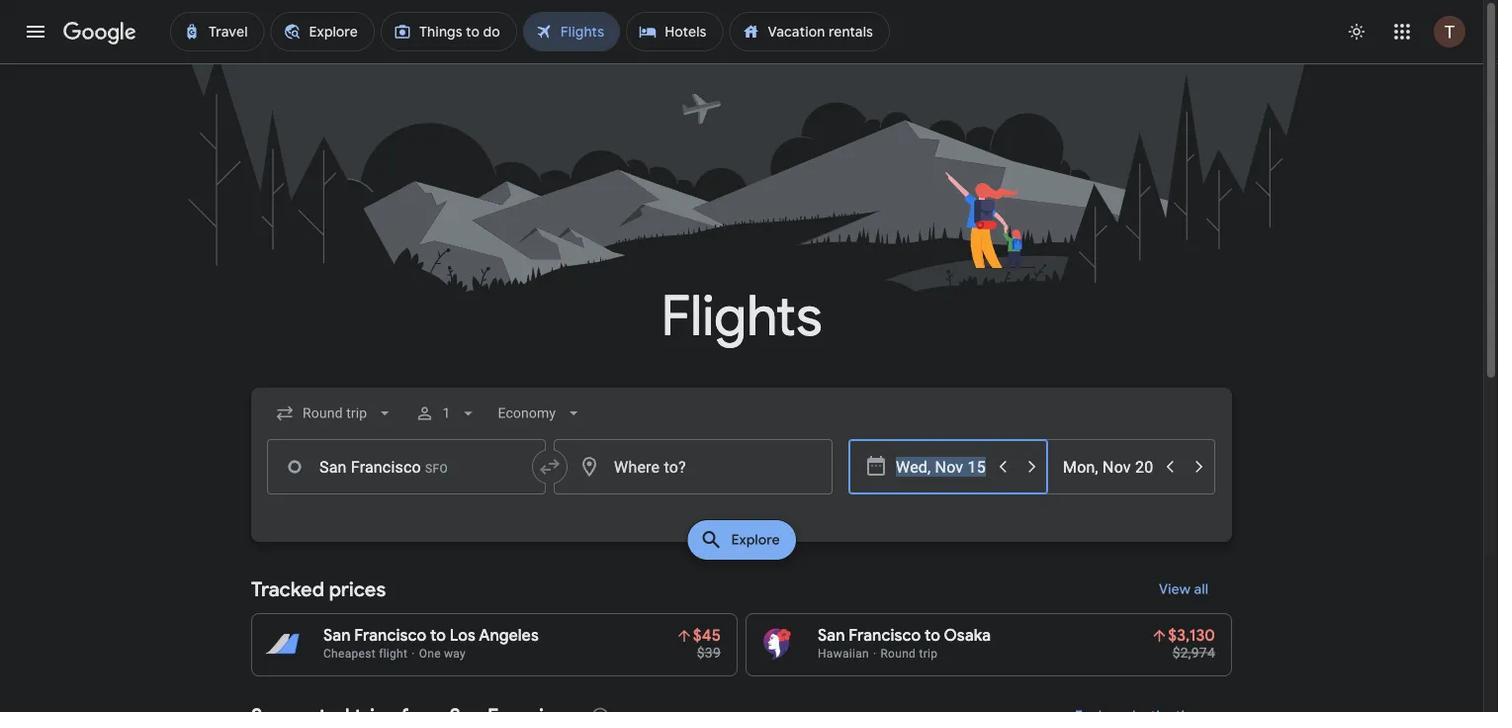 Task type: locate. For each thing, give the bounding box(es) containing it.
Where to? text field
[[554, 439, 833, 494]]

None text field
[[267, 439, 546, 494]]

change appearance image
[[1333, 8, 1381, 55]]

hawaiian
[[818, 647, 869, 661]]

1 horizontal spatial francisco
[[849, 626, 921, 646]]

prices
[[329, 577, 386, 602]]

tracked prices region
[[251, 566, 1232, 676]]

san up cheapest
[[323, 626, 351, 646]]

francisco for los
[[354, 626, 427, 646]]

francisco up round
[[849, 626, 921, 646]]

tracked prices
[[251, 577, 386, 602]]

san francisco to osaka
[[818, 626, 991, 646]]

francisco
[[354, 626, 427, 646], [849, 626, 921, 646]]

one
[[419, 647, 441, 661]]

to up trip
[[925, 626, 940, 646]]

1 san from the left
[[323, 626, 351, 646]]

None field
[[267, 396, 403, 431], [490, 396, 591, 431], [267, 396, 403, 431], [490, 396, 591, 431]]

san up hawaiian
[[818, 626, 845, 646]]

$39
[[697, 644, 721, 661]]

1 to from the left
[[430, 626, 446, 646]]

0 horizontal spatial to
[[430, 626, 446, 646]]

to
[[430, 626, 446, 646], [925, 626, 940, 646]]

2 san from the left
[[818, 626, 845, 646]]

2 francisco from the left
[[849, 626, 921, 646]]

0 horizontal spatial san
[[323, 626, 351, 646]]

Flight search field
[[235, 388, 1248, 566]]

$3,130
[[1168, 626, 1215, 646]]

 image
[[873, 647, 877, 661]]

view all
[[1159, 581, 1208, 598]]

2 to from the left
[[925, 626, 940, 646]]

1 francisco from the left
[[354, 626, 427, 646]]

to up one way
[[430, 626, 446, 646]]

0 horizontal spatial francisco
[[354, 626, 427, 646]]

2974 US dollars text field
[[1173, 644, 1215, 661]]

explore button
[[688, 520, 796, 560]]

 image inside tracked prices region
[[873, 647, 877, 661]]

san for san francisco to osaka
[[818, 626, 845, 646]]

francisco up flight at the left bottom of page
[[354, 626, 427, 646]]

trip
[[919, 647, 938, 661]]

san for san francisco to los angeles
[[323, 626, 351, 646]]

none text field inside flight search field
[[267, 439, 546, 494]]

$2,974
[[1173, 644, 1215, 661]]

1 horizontal spatial to
[[925, 626, 940, 646]]

Departure text field
[[896, 440, 987, 493]]

to for osaka
[[925, 626, 940, 646]]

way
[[444, 647, 466, 661]]

to for los
[[430, 626, 446, 646]]

1 horizontal spatial san
[[818, 626, 845, 646]]

san
[[323, 626, 351, 646], [818, 626, 845, 646]]

one way
[[419, 647, 466, 661]]



Task type: describe. For each thing, give the bounding box(es) containing it.
osaka
[[944, 626, 991, 646]]

cheapest flight
[[323, 647, 408, 661]]

cheapest
[[323, 647, 376, 661]]

san francisco to los angeles
[[323, 626, 539, 646]]

Return text field
[[1063, 440, 1154, 493]]

flight
[[379, 647, 408, 661]]

flights
[[661, 281, 822, 352]]

view
[[1159, 581, 1191, 598]]

round
[[881, 647, 916, 661]]

francisco for osaka
[[849, 626, 921, 646]]

1
[[442, 405, 450, 421]]

1 button
[[407, 390, 486, 437]]

all
[[1194, 581, 1208, 598]]

tracked
[[251, 577, 324, 602]]

39 US dollars text field
[[697, 644, 721, 661]]

angeles
[[479, 626, 539, 646]]

los
[[450, 626, 475, 646]]

3130 US dollars text field
[[1168, 626, 1215, 646]]

explore
[[731, 531, 780, 549]]

45 US dollars text field
[[693, 626, 721, 646]]

round trip
[[881, 647, 938, 661]]

main menu image
[[24, 20, 47, 44]]

$45
[[693, 626, 721, 646]]



Task type: vqa. For each thing, say whether or not it's contained in the screenshot.
3:50 pm
no



